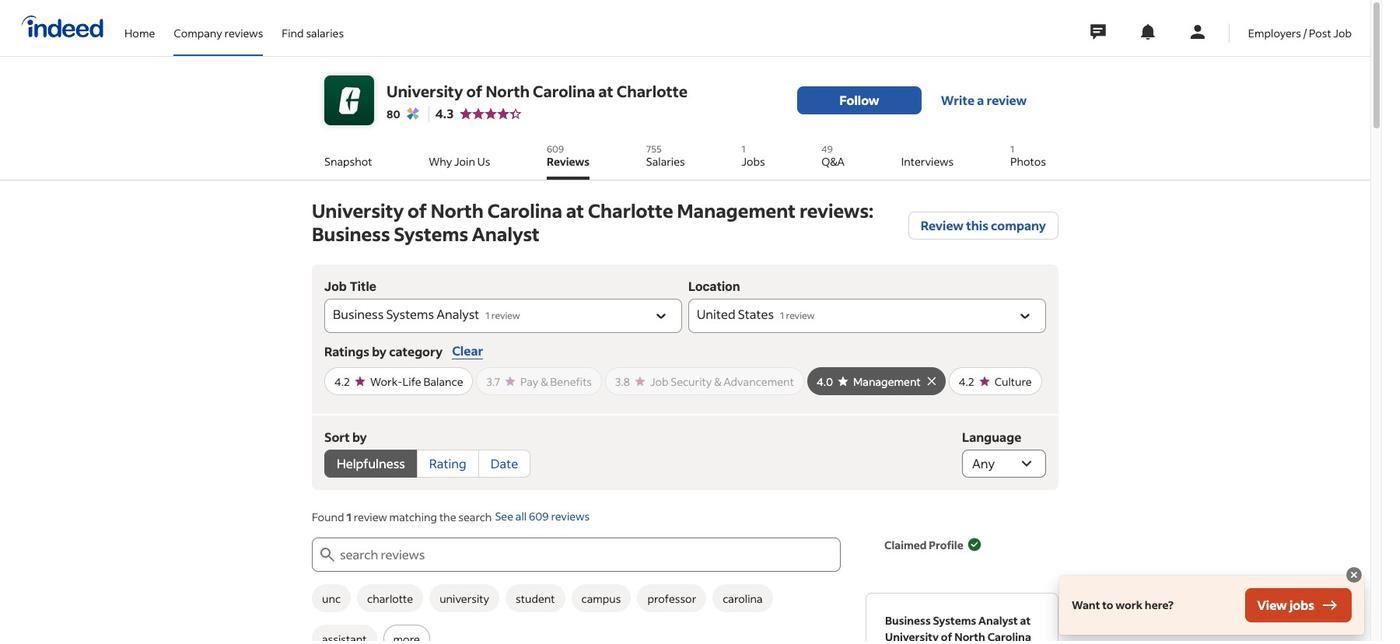 Task type: locate. For each thing, give the bounding box(es) containing it.
1 inside business systems analyst 1 review
[[486, 310, 490, 322]]

job right post
[[1334, 25, 1352, 40]]

found
[[312, 510, 344, 524]]

1 horizontal spatial 4.2
[[959, 374, 975, 389]]

review
[[921, 217, 964, 233]]

management right 4.0
[[854, 374, 921, 389]]

0 vertical spatial north
[[486, 81, 530, 101]]

1 inside united states 1 review
[[780, 310, 784, 322]]

reviews
[[225, 25, 263, 40], [551, 509, 590, 524]]

employers / post job link
[[1249, 0, 1352, 53]]

0 vertical spatial of
[[466, 81, 483, 101]]

analyst inside university of north carolina at charlotte management reviews: business systems analyst
[[472, 222, 540, 246]]

2 vertical spatial systems
[[933, 613, 977, 628]]

0 horizontal spatial by
[[352, 429, 367, 445]]

view jobs
[[1258, 597, 1315, 613]]

0 horizontal spatial of
[[408, 198, 427, 223]]

0 vertical spatial by
[[372, 343, 387, 359]]

company
[[174, 25, 222, 40]]

management down the "jobs"
[[677, 198, 796, 223]]

0 vertical spatial 609
[[547, 143, 564, 155]]

reviews right company
[[225, 25, 263, 40]]

rating
[[429, 455, 467, 471]]

job inside employers / post job link
[[1334, 25, 1352, 40]]

1 4.2 from the left
[[335, 374, 350, 389]]

salaries
[[646, 154, 685, 169]]

0 vertical spatial analyst
[[472, 222, 540, 246]]

0 vertical spatial university
[[387, 81, 463, 101]]

location
[[689, 279, 740, 293]]

employers / post job
[[1249, 25, 1352, 40]]

review this company link
[[909, 212, 1059, 240]]

campus link
[[571, 584, 631, 612]]

2 horizontal spatial at
[[1020, 613, 1031, 628]]

to
[[1103, 597, 1114, 612]]

by up work- at left bottom
[[372, 343, 387, 359]]

0 vertical spatial management
[[677, 198, 796, 223]]

charlotte up 755 in the top of the page
[[617, 81, 688, 101]]

carolina up 609 reviews
[[533, 81, 595, 101]]

0 horizontal spatial 4.2
[[335, 374, 350, 389]]

analyst inside business systems analyst at university of north carolin
[[979, 613, 1018, 628]]

1 inside 1 photos
[[1011, 143, 1015, 155]]

university for university of north carolina at charlotte management reviews: business systems analyst
[[312, 198, 404, 223]]

2 horizontal spatial of
[[941, 629, 953, 641]]

0 horizontal spatial job
[[324, 279, 347, 293]]

analyst for business systems analyst 1 review
[[437, 306, 480, 323]]

university inside university of north carolina at charlotte management reviews: business systems analyst
[[312, 198, 404, 223]]

at for university of north carolina at charlotte management reviews: business systems analyst
[[566, 198, 584, 223]]

0 vertical spatial carolina
[[533, 81, 595, 101]]

job
[[1334, 25, 1352, 40], [324, 279, 347, 293]]

4.0
[[817, 374, 833, 389]]

1 vertical spatial at
[[566, 198, 584, 223]]

reviews
[[547, 154, 590, 169]]

0 horizontal spatial north
[[431, 198, 484, 223]]

4.2
[[335, 374, 350, 389], [959, 374, 975, 389]]

messages unread count 0 image
[[1088, 16, 1108, 47]]

home
[[124, 25, 155, 40]]

north inside business systems analyst at university of north carolin
[[955, 629, 986, 641]]

1 inside found 1 review matching the search see all 609 reviews
[[347, 510, 352, 524]]

2 vertical spatial university
[[885, 629, 939, 641]]

755
[[646, 143, 662, 155]]

group
[[324, 450, 531, 478]]

1 vertical spatial management
[[854, 374, 921, 389]]

2 vertical spatial of
[[941, 629, 953, 641]]

business down 'title'
[[333, 306, 384, 323]]

1 vertical spatial business
[[333, 306, 384, 323]]

carolina for university of north carolina at charlotte
[[533, 81, 595, 101]]

1 vertical spatial charlotte
[[588, 198, 674, 223]]

2 vertical spatial analyst
[[979, 613, 1018, 628]]

life
[[403, 374, 421, 389]]

follow
[[840, 92, 880, 108]]

systems up category at the bottom of the page
[[386, 306, 434, 323]]

1 vertical spatial carolina
[[488, 198, 562, 223]]

609 down university of north carolina at charlotte
[[547, 143, 564, 155]]

charlotte
[[617, 81, 688, 101], [588, 198, 674, 223]]

job left 'title'
[[324, 279, 347, 293]]

2 4.2 from the left
[[959, 374, 975, 389]]

1 vertical spatial job
[[324, 279, 347, 293]]

0 horizontal spatial reviews
[[225, 25, 263, 40]]

1 vertical spatial reviews
[[551, 509, 590, 524]]

1 horizontal spatial at
[[599, 81, 614, 101]]

work-life balance
[[370, 374, 463, 389]]

systems
[[394, 222, 468, 246], [386, 306, 434, 323], [933, 613, 977, 628]]

0 vertical spatial job
[[1334, 25, 1352, 40]]

matching
[[389, 510, 437, 524]]

609 right all
[[529, 509, 549, 524]]

0 vertical spatial systems
[[394, 222, 468, 246]]

language
[[962, 429, 1022, 445]]

4.2 down ratings
[[335, 374, 350, 389]]

post
[[1309, 25, 1332, 40]]

1 horizontal spatial job
[[1334, 25, 1352, 40]]

why
[[429, 154, 452, 169]]

university of north carolina at charlotte management reviews: business systems analyst
[[312, 198, 874, 246]]

carolina down 'us'
[[488, 198, 562, 223]]

0 vertical spatial reviews
[[225, 25, 263, 40]]

systems down why
[[394, 222, 468, 246]]

found 1 review matching the search see all 609 reviews
[[312, 509, 590, 524]]

find
[[282, 25, 304, 40]]

balance
[[424, 374, 463, 389]]

reviews inside found 1 review matching the search see all 609 reviews
[[551, 509, 590, 524]]

student
[[516, 591, 555, 606]]

charlotte down 'salaries'
[[588, 198, 674, 223]]

systems inside business systems analyst at university of north carolin
[[933, 613, 977, 628]]

1 vertical spatial analyst
[[437, 306, 480, 323]]

business up the job title at the left top
[[312, 222, 390, 246]]

609 inside 609 reviews
[[547, 143, 564, 155]]

account image
[[1189, 23, 1207, 41]]

carolina
[[533, 81, 595, 101], [488, 198, 562, 223]]

salaries
[[306, 25, 344, 40]]

0 vertical spatial charlotte
[[617, 81, 688, 101]]

systems down profile
[[933, 613, 977, 628]]

2 horizontal spatial north
[[955, 629, 986, 641]]

charlotte link
[[357, 584, 423, 612]]

by right 'sort' at the bottom left of the page
[[352, 429, 367, 445]]

1 vertical spatial 609
[[529, 509, 549, 524]]

0 horizontal spatial at
[[566, 198, 584, 223]]

2 vertical spatial at
[[1020, 613, 1031, 628]]

at
[[599, 81, 614, 101], [566, 198, 584, 223], [1020, 613, 1031, 628]]

management
[[677, 198, 796, 223], [854, 374, 921, 389]]

of inside business systems analyst at university of north carolin
[[941, 629, 953, 641]]

of inside university of north carolina at charlotte management reviews: business systems analyst
[[408, 198, 427, 223]]

0 horizontal spatial management
[[677, 198, 796, 223]]

university link
[[430, 584, 500, 612]]

of
[[466, 81, 483, 101], [408, 198, 427, 223], [941, 629, 953, 641]]

north inside university of north carolina at charlotte management reviews: business systems analyst
[[431, 198, 484, 223]]

2 vertical spatial north
[[955, 629, 986, 641]]

1 vertical spatial of
[[408, 198, 427, 223]]

2 vertical spatial business
[[885, 613, 931, 628]]

business inside business systems analyst at university of north carolin
[[885, 613, 931, 628]]

business
[[312, 222, 390, 246], [333, 306, 384, 323], [885, 613, 931, 628]]

by for sort
[[352, 429, 367, 445]]

business systems analyst at university of north carolin
[[885, 613, 1031, 641]]

north for university of north carolina at charlotte
[[486, 81, 530, 101]]

business down claimed
[[885, 613, 931, 628]]

business inside university of north carolina at charlotte management reviews: business systems analyst
[[312, 222, 390, 246]]

carolina inside university of north carolina at charlotte management reviews: business systems analyst
[[488, 198, 562, 223]]

us
[[477, 154, 490, 169]]

4.2 left culture
[[959, 374, 975, 389]]

university
[[387, 81, 463, 101], [312, 198, 404, 223], [885, 629, 939, 641]]

1 horizontal spatial management
[[854, 374, 921, 389]]

1 vertical spatial north
[[431, 198, 484, 223]]

photos
[[1011, 154, 1046, 169]]

1 horizontal spatial reviews
[[551, 509, 590, 524]]

1 horizontal spatial north
[[486, 81, 530, 101]]

professor
[[648, 591, 697, 606]]

category
[[389, 343, 443, 359]]

1
[[742, 143, 746, 155], [1011, 143, 1015, 155], [486, 310, 490, 322], [780, 310, 784, 322], [347, 510, 352, 524]]

university inside business systems analyst at university of north carolin
[[885, 629, 939, 641]]

0 vertical spatial business
[[312, 222, 390, 246]]

1 vertical spatial by
[[352, 429, 367, 445]]

university for university of north carolina at charlotte
[[387, 81, 463, 101]]

4.2 for work-life balance
[[335, 374, 350, 389]]

charlotte inside university of north carolina at charlotte management reviews: business systems analyst
[[588, 198, 674, 223]]

by
[[372, 343, 387, 359], [352, 429, 367, 445]]

at inside university of north carolina at charlotte management reviews: business systems analyst
[[566, 198, 584, 223]]

1 horizontal spatial of
[[466, 81, 483, 101]]

student link
[[506, 584, 565, 612]]

1 horizontal spatial by
[[372, 343, 387, 359]]

business for business systems analyst at university of north carolin
[[885, 613, 931, 628]]

reviews up input keywords to search reviews field
[[551, 509, 590, 524]]

0 vertical spatial at
[[599, 81, 614, 101]]

1 vertical spatial systems
[[386, 306, 434, 323]]

jobs
[[742, 154, 765, 169]]

see
[[495, 509, 513, 524]]

review
[[987, 92, 1027, 108], [492, 310, 520, 322], [786, 310, 815, 322], [354, 510, 387, 524]]

1 vertical spatial university
[[312, 198, 404, 223]]

analyst for business systems analyst at university of north carolin
[[979, 613, 1018, 628]]

49 q&a
[[822, 143, 845, 169]]



Task type: describe. For each thing, give the bounding box(es) containing it.
609 reviews
[[547, 143, 590, 169]]

find salaries
[[282, 25, 344, 40]]

here?
[[1145, 597, 1174, 612]]

unc
[[322, 591, 341, 606]]

all
[[516, 509, 527, 524]]

49
[[822, 143, 833, 155]]

why join us
[[429, 154, 490, 169]]

want
[[1072, 597, 1100, 612]]

profile
[[929, 537, 964, 552]]

systems for business systems analyst at university of north carolin
[[933, 613, 977, 628]]

group containing helpfulness
[[324, 450, 531, 478]]

join
[[454, 154, 475, 169]]

charlotte for university of north carolina at charlotte management reviews: business systems analyst
[[588, 198, 674, 223]]

united
[[697, 306, 736, 323]]

company
[[991, 217, 1046, 233]]

reviews:
[[800, 198, 874, 223]]

date
[[491, 455, 518, 471]]

write
[[941, 92, 975, 108]]

why join us link
[[429, 138, 490, 180]]

q&a
[[822, 154, 845, 169]]

home link
[[124, 0, 155, 53]]

university of north carolina at charlotte
[[387, 81, 688, 101]]

business systems analyst 1 review
[[333, 306, 520, 323]]

write a review
[[941, 92, 1027, 108]]

view jobs link
[[1245, 588, 1352, 622]]

title
[[350, 279, 377, 293]]

write a review link
[[922, 86, 1046, 114]]

unc link
[[312, 584, 351, 612]]

north for university of north carolina at charlotte management reviews: business systems analyst
[[431, 198, 484, 223]]

carolina link
[[713, 584, 773, 612]]

755 salaries
[[646, 143, 685, 169]]

business for business systems analyst 1 review
[[333, 306, 384, 323]]

charlotte for university of north carolina at charlotte
[[617, 81, 688, 101]]

university
[[440, 591, 489, 606]]

rating link
[[417, 450, 479, 478]]

charlotte
[[367, 591, 413, 606]]

clear link
[[452, 343, 483, 359]]

4.3
[[435, 105, 454, 121]]

snapshot
[[324, 154, 372, 169]]

see all 609 reviews link
[[495, 509, 590, 525]]

80
[[387, 106, 400, 121]]

review inside write a review link
[[987, 92, 1027, 108]]

clear
[[452, 343, 483, 359]]

4.2 for culture
[[959, 374, 975, 389]]

snapshot link
[[324, 138, 372, 180]]

claimed profile
[[885, 537, 964, 552]]

close image
[[1345, 566, 1364, 584]]

carolina
[[723, 591, 763, 606]]

claimed profile button
[[885, 527, 982, 562]]

609 inside found 1 review matching the search see all 609 reviews
[[529, 509, 549, 524]]

the
[[439, 510, 456, 524]]

work
[[1116, 597, 1143, 612]]

states
[[738, 306, 774, 323]]

united states 1 review
[[697, 306, 815, 323]]

review inside found 1 review matching the search see all 609 reviews
[[354, 510, 387, 524]]

by for ratings
[[372, 343, 387, 359]]

at for university of north carolina at charlotte
[[599, 81, 614, 101]]

date link
[[478, 450, 531, 478]]

of for university of north carolina at charlotte management reviews: business systems analyst
[[408, 198, 427, 223]]

work wellbeing logo image
[[407, 107, 419, 120]]

1 photos
[[1011, 143, 1046, 169]]

of for university of north carolina at charlotte
[[466, 81, 483, 101]]

employers
[[1249, 25, 1302, 40]]

jobs
[[1290, 597, 1315, 613]]

review inside united states 1 review
[[786, 310, 815, 322]]

claimed
[[885, 537, 927, 552]]

reviews inside company reviews 'link'
[[225, 25, 263, 40]]

notifications unread count 0 image
[[1139, 23, 1157, 41]]

review inside business systems analyst 1 review
[[492, 310, 520, 322]]

systems inside university of north carolina at charlotte management reviews: business systems analyst
[[394, 222, 468, 246]]

interviews link
[[901, 138, 954, 180]]

systems for business systems analyst 1 review
[[386, 306, 434, 323]]

want to work here?
[[1072, 597, 1174, 612]]

carolina for university of north carolina at charlotte management reviews: business systems analyst
[[488, 198, 562, 223]]

ratings
[[324, 343, 370, 359]]

search
[[458, 510, 492, 524]]

campus
[[582, 591, 621, 606]]

company reviews
[[174, 25, 263, 40]]

sort
[[324, 429, 350, 445]]

find salaries link
[[282, 0, 344, 53]]

at inside business systems analyst at university of north carolin
[[1020, 613, 1031, 628]]

Input keywords to search reviews field
[[337, 538, 841, 572]]

follow button
[[797, 86, 922, 114]]

culture
[[995, 374, 1032, 389]]

job title
[[324, 279, 377, 293]]

helpfulness link
[[324, 450, 418, 478]]

/
[[1304, 25, 1307, 40]]

view
[[1258, 597, 1287, 613]]

review this company
[[921, 217, 1046, 233]]

management inside university of north carolina at charlotte management reviews: business systems analyst
[[677, 198, 796, 223]]

company reviews link
[[174, 0, 263, 53]]

1 jobs
[[742, 143, 765, 169]]

interviews
[[901, 154, 954, 169]]

ratings by category
[[324, 343, 443, 359]]

1 inside 1 jobs
[[742, 143, 746, 155]]

helpfulness
[[337, 455, 405, 471]]

sort by
[[324, 429, 367, 445]]

professor link
[[637, 584, 707, 612]]



Task type: vqa. For each thing, say whether or not it's contained in the screenshot.
Help Icon
no



